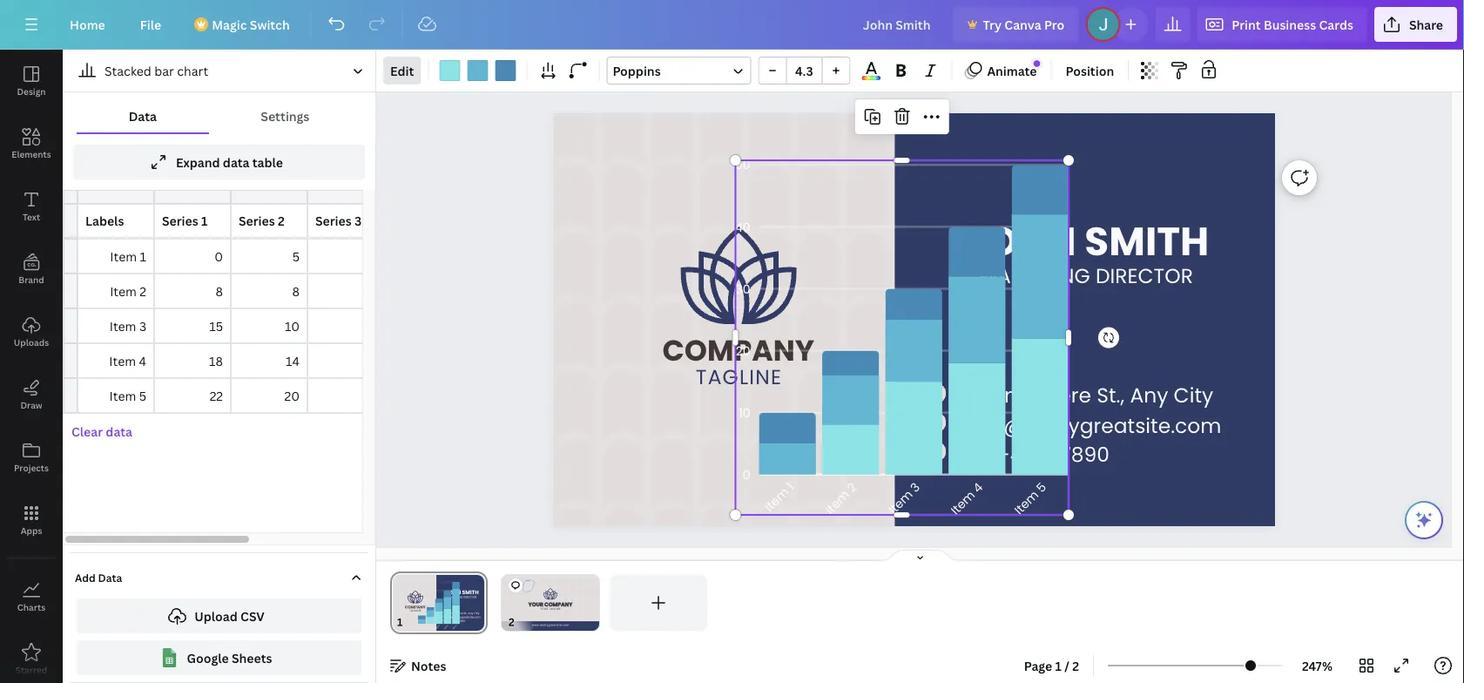 Task type: locate. For each thing, give the bounding box(es) containing it.
projects
[[14, 462, 49, 474]]

company
[[662, 330, 815, 371], [545, 601, 573, 608], [545, 601, 573, 608]]

projects button
[[0, 426, 63, 489]]

canva
[[1005, 16, 1042, 33]]

anywhere
[[991, 381, 1092, 409]]

starred
[[15, 664, 47, 676]]

magic switch
[[212, 16, 290, 33]]

Edit value text field
[[231, 204, 308, 239], [78, 239, 154, 274], [231, 239, 308, 274], [78, 274, 154, 308], [231, 274, 308, 308], [308, 308, 384, 343], [78, 343, 154, 378], [154, 343, 231, 378], [308, 343, 384, 378], [231, 378, 308, 413]]

brand button
[[0, 238, 63, 301]]

apps button
[[0, 489, 63, 552]]

color range image
[[862, 76, 881, 80]]

Select chart type button
[[70, 57, 369, 85]]

data inside 'expand data table' button
[[223, 154, 250, 170]]

1 horizontal spatial data
[[129, 108, 157, 124]]

7890
[[1060, 441, 1110, 469]]

canva assistant image
[[1414, 510, 1435, 531]]

Edit value text field
[[78, 204, 154, 239], [154, 204, 231, 239], [308, 204, 384, 239], [154, 239, 231, 274], [308, 239, 384, 274], [154, 274, 231, 308], [308, 274, 384, 308], [78, 308, 154, 343], [154, 308, 231, 343], [231, 308, 308, 343], [231, 343, 308, 378], [78, 378, 154, 413], [154, 378, 231, 413], [308, 378, 384, 413]]

bar
[[154, 62, 174, 79]]

data right add
[[98, 570, 122, 585]]

page 1 / 2 button
[[1017, 652, 1087, 680]]

247%
[[1303, 657, 1333, 674]]

upload
[[195, 608, 238, 624]]

0 horizontal spatial data
[[106, 423, 132, 440]]

print business cards
[[1232, 16, 1354, 33]]

www.reallygreatsite.com
[[532, 623, 569, 627]]

brand
[[19, 274, 44, 285]]

0 vertical spatial data
[[223, 154, 250, 170]]

file
[[140, 16, 161, 33]]

pro
[[1045, 16, 1065, 33]]

clear data button
[[63, 414, 141, 449]]

group
[[758, 57, 851, 85]]

#2d8bba image
[[495, 60, 516, 81]]

charts
[[17, 601, 45, 613]]

hello@reallygreatsite.com
[[955, 411, 1222, 439]]

tagline inside the your company your company your tagline
[[549, 607, 561, 611]]

data down stacked bar chart at the left of the page
[[129, 108, 157, 124]]

draw
[[20, 399, 42, 411]]

data
[[223, 154, 250, 170], [106, 423, 132, 440]]

notes
[[411, 657, 447, 674]]

text button
[[0, 175, 63, 238]]

google sheets button
[[77, 640, 362, 675]]

#2d8bba image
[[495, 60, 516, 81]]

your
[[529, 601, 544, 608], [529, 601, 544, 608], [541, 607, 548, 611]]

edit button
[[383, 57, 421, 85]]

1 vertical spatial data
[[106, 423, 132, 440]]

poppins
[[613, 62, 661, 79]]

clear
[[71, 423, 103, 440]]

0 horizontal spatial tagline
[[549, 607, 561, 611]]

247% button
[[1290, 652, 1346, 680]]

chart
[[177, 62, 208, 79]]

expand
[[176, 154, 220, 170]]

#41b8d5 image
[[467, 60, 488, 81], [467, 60, 488, 81]]

data left table at the top left of page
[[223, 154, 250, 170]]

#6ce5e8 image
[[439, 60, 460, 81], [439, 60, 460, 81]]

page 1 image
[[390, 575, 488, 631]]

1 vertical spatial tagline
[[549, 607, 561, 611]]

data
[[129, 108, 157, 124], [98, 570, 122, 585]]

elements button
[[0, 112, 63, 175]]

456-
[[1010, 441, 1060, 469]]

john
[[964, 213, 1077, 269]]

edit
[[390, 62, 414, 79]]

expand data table button
[[73, 145, 365, 179]]

123 anywhere st., any city hello@reallygreatsite.com +123-456-7890
[[955, 381, 1222, 469]]

tagline inside company tagline
[[696, 363, 782, 391]]

cards
[[1320, 16, 1354, 33]]

home link
[[56, 7, 119, 42]]

123
[[955, 381, 985, 409]]

+123-
[[955, 441, 1010, 469]]

1 horizontal spatial tagline
[[696, 363, 782, 391]]

data button
[[77, 99, 209, 132]]

try canva pro
[[983, 16, 1065, 33]]

add data
[[75, 570, 122, 585]]

data inside "clear data" "button"
[[106, 423, 132, 440]]

stacked
[[105, 62, 151, 79]]

0 vertical spatial data
[[129, 108, 157, 124]]

0 horizontal spatial data
[[98, 570, 122, 585]]

magic switch button
[[182, 7, 304, 42]]

0 vertical spatial tagline
[[696, 363, 782, 391]]

data inside dropdown button
[[98, 570, 122, 585]]

google
[[187, 650, 229, 666]]

settings
[[261, 108, 310, 124]]

data inside button
[[129, 108, 157, 124]]

hide pages image
[[879, 549, 962, 563]]

data right clear
[[106, 423, 132, 440]]

tagline
[[696, 363, 782, 391], [549, 607, 561, 611]]

your company your company your tagline
[[529, 601, 573, 611]]

1 horizontal spatial data
[[223, 154, 250, 170]]

1 vertical spatial data
[[98, 570, 122, 585]]

share button
[[1375, 7, 1458, 42]]



Task type: vqa. For each thing, say whether or not it's contained in the screenshot.
456-
yes



Task type: describe. For each thing, give the bounding box(es) containing it.
2
[[1073, 657, 1080, 674]]

city
[[1174, 381, 1214, 409]]

main menu bar
[[0, 0, 1465, 50]]

page 1 / 2
[[1024, 657, 1080, 674]]

expand data table
[[176, 154, 283, 170]]

apps
[[21, 525, 42, 536]]

draw button
[[0, 363, 63, 426]]

stacked bar chart
[[105, 62, 208, 79]]

print
[[1232, 16, 1261, 33]]

print business cards button
[[1197, 7, 1368, 42]]

/
[[1065, 657, 1070, 674]]

file button
[[126, 7, 175, 42]]

poppins button
[[607, 57, 751, 85]]

data for clear
[[106, 423, 132, 440]]

csv
[[241, 608, 265, 624]]

google sheets
[[187, 650, 272, 666]]

uploads
[[14, 336, 49, 348]]

add
[[75, 570, 96, 585]]

john smith managing director
[[964, 213, 1209, 290]]

sheets
[[232, 650, 272, 666]]

managing
[[980, 262, 1090, 290]]

notes button
[[383, 652, 453, 680]]

upload csv button
[[77, 599, 362, 633]]

new image
[[1034, 60, 1041, 67]]

home
[[70, 16, 105, 33]]

design button
[[0, 50, 63, 112]]

director
[[1096, 262, 1193, 290]]

charts button
[[0, 566, 63, 628]]

side panel tab list
[[0, 50, 63, 683]]

Design title text field
[[849, 7, 947, 42]]

animate button
[[960, 57, 1044, 85]]

position
[[1066, 62, 1115, 79]]

add data button
[[70, 560, 369, 595]]

animate
[[988, 62, 1037, 79]]

share
[[1410, 16, 1444, 33]]

try canva pro button
[[954, 7, 1079, 42]]

text
[[23, 211, 40, 223]]

business
[[1264, 16, 1317, 33]]

color group
[[436, 57, 520, 85]]

magic
[[212, 16, 247, 33]]

try
[[983, 16, 1002, 33]]

settings button
[[209, 99, 362, 132]]

starred button
[[0, 628, 63, 683]]

position button
[[1059, 57, 1122, 85]]

smith
[[1085, 213, 1209, 269]]

clear data
[[71, 423, 132, 440]]

design
[[17, 85, 46, 97]]

switch
[[250, 16, 290, 33]]

uploads button
[[0, 301, 63, 363]]

any
[[1130, 381, 1169, 409]]

page
[[1024, 657, 1053, 674]]

data for expand
[[223, 154, 250, 170]]

elements
[[12, 148, 51, 160]]

table
[[252, 154, 283, 170]]

– – number field
[[792, 62, 817, 79]]

company tagline
[[662, 330, 815, 391]]

st.,
[[1097, 381, 1125, 409]]

upload csv
[[195, 608, 265, 624]]

1
[[1056, 657, 1062, 674]]

Page title text field
[[410, 613, 417, 631]]



